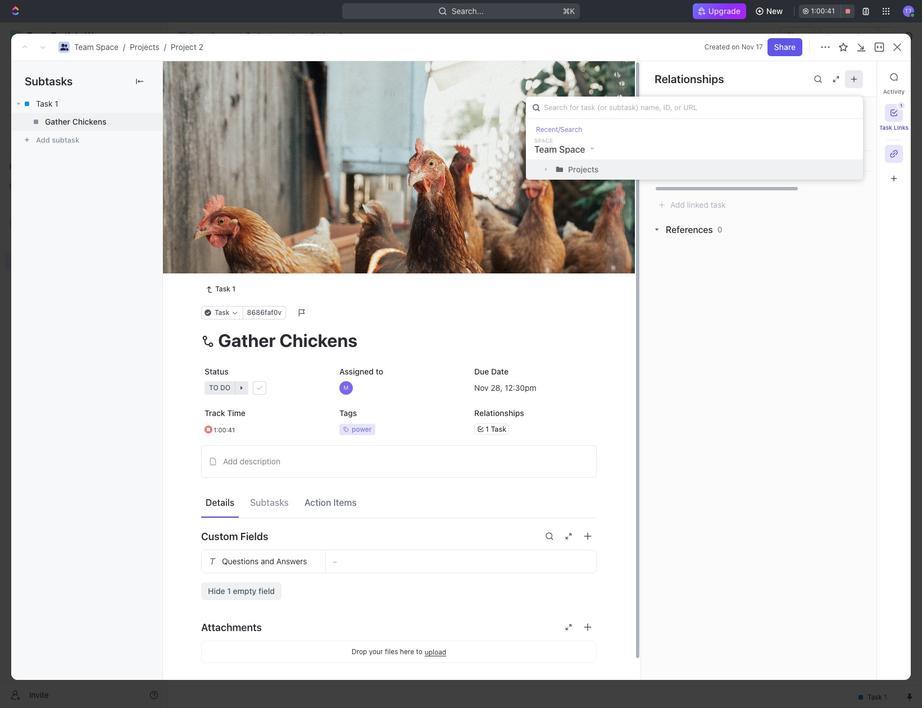 Task type: locate. For each thing, give the bounding box(es) containing it.
Search for task (or subtask) name, ID, or URL text field
[[526, 97, 863, 119]]

hide for hide
[[583, 132, 598, 140]]

to right assigned
[[376, 367, 383, 377]]

tree inside sidebar navigation
[[4, 196, 163, 347]]

0 vertical spatial add task
[[841, 72, 875, 81]]

to right the here
[[416, 648, 423, 657]]

0 vertical spatial 1 button
[[885, 102, 905, 122]]

task 1 up the task 2
[[226, 195, 249, 205]]

correct typos link
[[676, 152, 765, 171]]

0 horizontal spatial projects link
[[130, 42, 160, 52]]

user group image left team space
[[179, 33, 186, 39]]

add task down the task 2
[[226, 234, 260, 244]]

task 1 link up chickens
[[11, 95, 162, 113]]

team inside the recent/search space team space
[[534, 144, 557, 155]]

0 vertical spatial to
[[209, 266, 218, 274]]

Search tasks... text field
[[782, 128, 895, 144]]

1 horizontal spatial team
[[189, 31, 208, 40]]

0 vertical spatial relationships
[[655, 72, 724, 85]]

task 1 up dashboards
[[36, 99, 58, 108]]

automations button
[[820, 28, 878, 44]]

8686faf0v button
[[243, 306, 286, 320]]

1 horizontal spatial hide
[[583, 132, 598, 140]]

1 button
[[885, 102, 905, 122], [252, 194, 267, 206], [253, 214, 268, 225]]

Edit task name text field
[[201, 330, 597, 351]]

hide right recent/search
[[583, 132, 598, 140]]

user group image inside team space link
[[179, 33, 186, 39]]

assignees button
[[454, 129, 507, 143]]

2 horizontal spatial team
[[534, 144, 557, 155]]

1 button right the task 2
[[253, 214, 268, 225]]

2 vertical spatial 1 button
[[253, 214, 268, 225]]

hide inside hide button
[[583, 132, 598, 140]]

tree
[[4, 196, 163, 347]]

1 horizontal spatial to
[[376, 367, 383, 377]]

linked 1
[[666, 112, 702, 123]]

0 vertical spatial team
[[189, 31, 208, 40]]

due
[[474, 367, 489, 377]]

0 vertical spatial projects
[[257, 31, 286, 40]]

date
[[491, 367, 509, 377]]

links
[[894, 124, 909, 131]]

1 horizontal spatial add task
[[302, 158, 332, 167]]

correct
[[690, 157, 716, 166]]

add task up customize
[[841, 72, 875, 81]]

custom
[[201, 531, 238, 543]]

team
[[189, 31, 208, 40], [74, 42, 94, 52], [534, 144, 557, 155]]

to
[[209, 266, 218, 274], [376, 367, 383, 377], [416, 648, 423, 657]]

projects
[[257, 31, 286, 40], [130, 42, 160, 52], [568, 165, 599, 174]]

calendar
[[287, 104, 320, 113]]

subtasks button
[[246, 493, 293, 513]]

task 1 link down to do
[[201, 283, 240, 296]]

0 horizontal spatial subtasks
[[25, 75, 73, 88]]

2 vertical spatial to
[[416, 648, 423, 657]]

task 2
[[226, 215, 250, 225]]

calendar link
[[284, 101, 320, 117]]

user group image up 'home' link on the top of the page
[[60, 44, 68, 51]]

0 horizontal spatial team space link
[[74, 42, 119, 52]]

team for team space
[[189, 31, 208, 40]]

share
[[787, 31, 808, 40], [774, 42, 796, 52]]

questions
[[222, 557, 259, 567]]

1 horizontal spatial subtasks
[[250, 498, 289, 508]]

recent/search
[[536, 125, 582, 134]]

nov
[[742, 43, 754, 51]]

1 vertical spatial team
[[74, 42, 94, 52]]

share button
[[780, 27, 815, 45], [768, 38, 803, 56]]

user group image
[[179, 33, 186, 39], [60, 44, 68, 51]]

references 0
[[666, 225, 722, 235]]

status
[[205, 367, 229, 377]]

add up customize
[[841, 72, 856, 81]]

0 horizontal spatial projects
[[130, 42, 160, 52]]

1 horizontal spatial team space link
[[175, 29, 236, 43]]

spaces
[[9, 182, 33, 191]]

new
[[767, 6, 783, 16]]

1 horizontal spatial project 2
[[310, 31, 343, 40]]

0 vertical spatial hide
[[583, 132, 598, 140]]

to left 'do'
[[209, 266, 218, 274]]

/
[[238, 31, 241, 40], [291, 31, 294, 40], [123, 42, 125, 52], [164, 42, 166, 52]]

space for team space
[[211, 31, 233, 40]]

add task button up customize
[[834, 68, 882, 86]]

1:00:41
[[811, 7, 835, 15]]

0 horizontal spatial hide
[[208, 587, 225, 596]]

2 vertical spatial task 1
[[215, 285, 235, 294]]

1 vertical spatial 1 button
[[252, 194, 267, 206]]

2 vertical spatial project
[[195, 67, 246, 85]]

to inside "drop your files here to upload"
[[416, 648, 423, 657]]

assigned
[[339, 367, 374, 377]]

17
[[756, 43, 763, 51]]

here
[[400, 648, 414, 657]]

new button
[[751, 2, 790, 20]]

task
[[858, 72, 875, 81], [36, 99, 53, 108], [880, 124, 892, 131], [317, 158, 332, 167], [226, 195, 244, 205], [226, 215, 244, 225], [243, 234, 260, 244], [215, 285, 230, 294], [491, 425, 506, 434]]

add task button down calendar link
[[288, 156, 336, 170]]

0 horizontal spatial team
[[74, 42, 94, 52]]

1
[[55, 99, 58, 108], [900, 103, 903, 108], [698, 112, 702, 122], [246, 195, 249, 205], [262, 196, 266, 204], [263, 215, 267, 224], [232, 285, 235, 294], [486, 425, 489, 434], [227, 587, 231, 596]]

custom fields element
[[201, 550, 597, 601]]

0 horizontal spatial task 1 link
[[11, 95, 162, 113]]

task 1 down 'do'
[[215, 285, 235, 294]]

hide
[[583, 132, 598, 140], [208, 587, 225, 596]]

gather chickens link
[[11, 113, 162, 131]]

hide inside custom fields element
[[208, 587, 225, 596]]

0
[[718, 225, 722, 234]]

share right 17
[[774, 42, 796, 52]]

1 button up task links
[[885, 102, 905, 122]]

2 horizontal spatial add task
[[841, 72, 875, 81]]

1 inside linked 1
[[698, 112, 702, 122]]

subtasks
[[25, 75, 73, 88], [250, 498, 289, 508]]

1 vertical spatial hide
[[208, 587, 225, 596]]

gantt
[[382, 104, 402, 113]]

2 vertical spatial add task button
[[221, 233, 264, 246]]

subtasks up 'fields'
[[250, 498, 289, 508]]

0 horizontal spatial add task
[[226, 234, 260, 244]]

0 vertical spatial subtasks
[[25, 75, 73, 88]]

1 vertical spatial add task button
[[288, 156, 336, 170]]

task links
[[880, 124, 909, 131]]

dashboards link
[[4, 112, 163, 130]]

share down new button
[[787, 31, 808, 40]]

space for team space / projects / project 2
[[96, 42, 119, 52]]

in progress
[[209, 158, 254, 167]]

1 task
[[486, 425, 506, 434]]

to do
[[209, 266, 230, 274]]

add task down calendar
[[302, 158, 332, 167]]

project 2 link
[[296, 29, 346, 43], [171, 42, 203, 52]]

1 horizontal spatial add task button
[[288, 156, 336, 170]]

relationships inside task sidebar content section
[[655, 72, 724, 85]]

2 vertical spatial team
[[534, 144, 557, 155]]

subtasks down home
[[25, 75, 73, 88]]

2 horizontal spatial to
[[416, 648, 423, 657]]

1 horizontal spatial relationships
[[655, 72, 724, 85]]

customize
[[827, 104, 866, 113]]

0 horizontal spatial project 2
[[195, 67, 262, 85]]

0 vertical spatial project 2
[[310, 31, 343, 40]]

1:00:41 button
[[799, 4, 855, 18]]

custom fields button
[[201, 523, 597, 550]]

0 vertical spatial task 1 link
[[11, 95, 162, 113]]

team space link
[[175, 29, 236, 43], [74, 42, 119, 52]]

task 1 link
[[11, 95, 162, 113], [201, 283, 240, 296]]

1 horizontal spatial user group image
[[179, 33, 186, 39]]

add task button down the task 2
[[221, 233, 264, 246]]

relationships up search for task (or subtask) name, id, or url text box
[[655, 72, 724, 85]]

hide left "empty"
[[208, 587, 225, 596]]

0 vertical spatial user group image
[[179, 33, 186, 39]]

add
[[841, 72, 856, 81], [302, 158, 315, 167], [226, 234, 241, 244], [223, 457, 238, 467]]

upload
[[425, 648, 446, 657]]

1 vertical spatial task 1 link
[[201, 283, 240, 296]]

add left the description
[[223, 457, 238, 467]]

0 vertical spatial add task button
[[834, 68, 882, 86]]

1 button for 1
[[252, 194, 267, 206]]

linked
[[666, 112, 694, 123]]

0 horizontal spatial to
[[209, 266, 218, 274]]

relationships up 1 task
[[474, 409, 524, 418]]

1 vertical spatial task 1
[[226, 195, 249, 205]]

1 vertical spatial share
[[774, 42, 796, 52]]

task sidebar content section
[[641, 61, 922, 681]]

2 horizontal spatial projects
[[568, 165, 599, 174]]

progress
[[217, 158, 254, 167]]

0 vertical spatial task 1
[[36, 99, 58, 108]]

1 vertical spatial subtasks
[[250, 498, 289, 508]]

list
[[252, 104, 266, 113]]

0 horizontal spatial add task button
[[221, 233, 264, 246]]

task 1
[[36, 99, 58, 108], [226, 195, 249, 205], [215, 285, 235, 294]]

space
[[211, 31, 233, 40], [96, 42, 119, 52], [534, 137, 553, 144], [559, 144, 585, 155]]

add inside button
[[223, 457, 238, 467]]

1 button down progress
[[252, 194, 267, 206]]

references
[[666, 225, 713, 235]]

0 horizontal spatial relationships
[[474, 409, 524, 418]]

dashboards
[[27, 116, 71, 125]]

0 horizontal spatial user group image
[[60, 44, 68, 51]]

project 2
[[310, 31, 343, 40], [195, 67, 262, 85]]



Task type: describe. For each thing, give the bounding box(es) containing it.
search...
[[452, 6, 484, 16]]

created
[[705, 43, 730, 51]]

assignees
[[468, 132, 502, 140]]

1 horizontal spatial projects
[[257, 31, 286, 40]]

board
[[210, 104, 232, 113]]

1 inside custom fields element
[[227, 587, 231, 596]]

1 button inside task sidebar navigation tab list
[[885, 102, 905, 122]]

1 horizontal spatial project 2 link
[[296, 29, 346, 43]]

track time
[[205, 409, 246, 418]]

custom fields
[[201, 531, 268, 543]]

docs
[[27, 97, 46, 106]]

your
[[369, 648, 383, 657]]

track
[[205, 409, 225, 418]]

team for team space / projects / project 2
[[74, 42, 94, 52]]

list link
[[250, 101, 266, 117]]

tags
[[339, 409, 357, 418]]

correct typos
[[690, 157, 738, 166]]

share button right 17
[[768, 38, 803, 56]]

customize button
[[812, 101, 869, 117]]

table
[[341, 104, 361, 113]]

inbox link
[[4, 74, 163, 92]]

questions and answers
[[222, 557, 307, 567]]

⌘k
[[563, 6, 575, 16]]

upgrade link
[[693, 3, 746, 19]]

add down calendar link
[[302, 158, 315, 167]]

created on nov 17
[[705, 43, 763, 51]]

add description
[[223, 457, 280, 467]]

user group image
[[12, 220, 20, 227]]

1 vertical spatial project 2
[[195, 67, 262, 85]]

share button down 'new'
[[780, 27, 815, 45]]

drop your files here to upload
[[352, 648, 446, 657]]

subtasks inside button
[[250, 498, 289, 508]]

activity
[[883, 88, 905, 95]]

upgrade
[[708, 6, 741, 16]]

chickens
[[72, 117, 106, 126]]

gantt link
[[379, 101, 402, 117]]

action items
[[305, 498, 357, 508]]

2 horizontal spatial add task button
[[834, 68, 882, 86]]

table link
[[339, 101, 361, 117]]

in
[[209, 158, 216, 167]]

1 horizontal spatial task 1 link
[[201, 283, 240, 296]]

home link
[[4, 55, 163, 73]]

team space
[[189, 31, 233, 40]]

0 vertical spatial project
[[310, 31, 337, 40]]

task sidebar navigation tab list
[[880, 68, 909, 188]]

1 inside task sidebar navigation tab list
[[900, 103, 903, 108]]

home
[[27, 58, 48, 68]]

8686faf0v
[[247, 309, 282, 317]]

answers
[[276, 557, 307, 567]]

2 vertical spatial add task
[[226, 234, 260, 244]]

empty
[[233, 587, 257, 596]]

typos
[[718, 157, 738, 166]]

hide button
[[579, 129, 603, 143]]

gather
[[45, 117, 70, 126]]

favorites
[[9, 163, 39, 171]]

details button
[[201, 493, 239, 513]]

do
[[220, 266, 230, 274]]

docs link
[[4, 93, 163, 111]]

action items button
[[300, 493, 361, 513]]

1 vertical spatial to
[[376, 367, 383, 377]]

1 button for 2
[[253, 214, 268, 225]]

and
[[261, 557, 274, 567]]

0 horizontal spatial project 2 link
[[171, 42, 203, 52]]

attachments button
[[201, 614, 597, 641]]

1 horizontal spatial projects link
[[243, 29, 289, 43]]

due date
[[474, 367, 509, 377]]

invite
[[29, 690, 49, 700]]

1 vertical spatial add task
[[302, 158, 332, 167]]

recent/search space team space
[[534, 125, 585, 155]]

inbox
[[27, 78, 47, 87]]

field
[[259, 587, 275, 596]]

space for recent/search space team space
[[534, 137, 553, 144]]

on
[[732, 43, 740, 51]]

gather chickens
[[45, 117, 106, 126]]

hide 1 empty field
[[208, 587, 275, 596]]

automations
[[826, 31, 873, 40]]

items
[[334, 498, 357, 508]]

files
[[385, 648, 398, 657]]

fields
[[240, 531, 268, 543]]

1 vertical spatial projects
[[130, 42, 160, 52]]

drop
[[352, 648, 367, 657]]

add description button
[[205, 453, 593, 471]]

task inside tab list
[[880, 124, 892, 131]]

1 vertical spatial project
[[171, 42, 197, 52]]

details
[[206, 498, 234, 508]]

attachments
[[201, 622, 262, 634]]

board link
[[207, 101, 232, 117]]

2 vertical spatial projects
[[568, 165, 599, 174]]

assigned to
[[339, 367, 383, 377]]

hide for hide 1 empty field
[[208, 587, 225, 596]]

1 vertical spatial user group image
[[60, 44, 68, 51]]

0 vertical spatial share
[[787, 31, 808, 40]]

sidebar navigation
[[0, 22, 168, 709]]

1 vertical spatial relationships
[[474, 409, 524, 418]]

add down the task 2
[[226, 234, 241, 244]]

time
[[227, 409, 246, 418]]



Task type: vqa. For each thing, say whether or not it's contained in the screenshot.
to in Drop Your Files Here To Upload
yes



